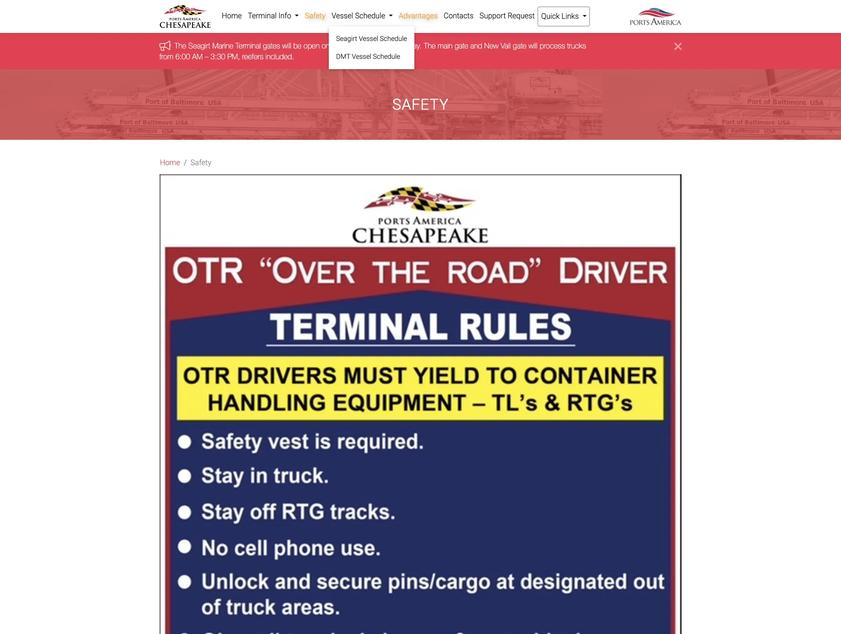 Task type: describe. For each thing, give the bounding box(es) containing it.
open
[[304, 42, 320, 50]]

–
[[205, 52, 209, 61]]

request
[[508, 11, 535, 20]]

0 vertical spatial vessel
[[332, 11, 353, 20]]

quick
[[542, 12, 560, 21]]

0 vertical spatial home link
[[219, 7, 245, 25]]

and
[[471, 42, 482, 50]]

quick links link
[[538, 7, 590, 26]]

dmt
[[336, 53, 350, 61]]

links
[[562, 12, 579, 21]]

seagirt vessel schedule link
[[333, 30, 411, 48]]

bullhorn image
[[160, 40, 175, 51]]

0 horizontal spatial safety
[[191, 158, 211, 167]]

seagirt inside "link"
[[336, 35, 357, 43]]

1 vertical spatial home
[[160, 158, 180, 167]]

schedule for seagirt vessel schedule
[[380, 35, 407, 43]]

day.
[[408, 42, 422, 50]]

terminal inside terminal info link
[[248, 11, 277, 20]]

terminal info
[[248, 11, 293, 20]]

seagirt inside the seagirt marine terminal gates will be open on october 9th, columbus day. the main gate and new vail gate will process trucks from 6:00 am – 3:30 pm, reefers included.
[[188, 42, 210, 50]]

advantages
[[399, 11, 438, 20]]

the seagirt marine terminal gates will be open on october 9th, columbus day. the main gate and new vail gate will process trucks from 6:00 am – 3:30 pm, reefers included.
[[160, 42, 586, 61]]

terminal inside the seagirt marine terminal gates will be open on october 9th, columbus day. the main gate and new vail gate will process trucks from 6:00 am – 3:30 pm, reefers included.
[[236, 42, 261, 50]]

contacts link
[[441, 7, 477, 25]]

safety link
[[302, 7, 329, 25]]

october
[[332, 42, 358, 50]]

seagirt vessel schedule
[[336, 35, 407, 43]]

2 the from the left
[[424, 42, 436, 50]]

1 horizontal spatial home
[[222, 11, 242, 20]]

dmt vessel schedule link
[[333, 48, 411, 66]]

on
[[322, 42, 330, 50]]

1 gate from the left
[[455, 42, 469, 50]]

contacts
[[444, 11, 474, 20]]

the seagirt marine terminal gates will be open on october 9th, columbus day. the main gate and new vail gate will process trucks from 6:00 am – 3:30 pm, reefers included. link
[[160, 42, 586, 61]]

dmt vessel schedule
[[336, 53, 400, 61]]

terminal info link
[[245, 7, 302, 25]]

6:00
[[176, 52, 190, 61]]

support request
[[480, 11, 535, 20]]

advantages link
[[396, 7, 441, 25]]

quick links
[[542, 12, 581, 21]]



Task type: locate. For each thing, give the bounding box(es) containing it.
0 vertical spatial safety
[[305, 11, 326, 20]]

vessel schedule
[[332, 11, 387, 20]]

schedule
[[355, 11, 385, 20], [380, 35, 407, 43], [373, 53, 400, 61]]

1 horizontal spatial seagirt
[[336, 35, 357, 43]]

0 horizontal spatial home
[[160, 158, 180, 167]]

9th,
[[360, 42, 372, 50]]

the seagirt marine terminal gates will be open on october 9th, columbus day. the main gate and new vail gate will process trucks from 6:00 am – 3:30 pm, reefers included. alert
[[0, 33, 842, 69]]

included.
[[266, 52, 294, 61]]

reefers
[[242, 52, 264, 61]]

0 horizontal spatial gate
[[455, 42, 469, 50]]

vessel
[[332, 11, 353, 20], [359, 35, 378, 43], [352, 53, 372, 61]]

safety
[[305, 11, 326, 20], [393, 96, 449, 113], [191, 158, 211, 167]]

will left be
[[282, 42, 291, 50]]

1 horizontal spatial will
[[529, 42, 538, 50]]

1 horizontal spatial gate
[[513, 42, 527, 50]]

gate left and
[[455, 42, 469, 50]]

gates
[[263, 42, 280, 50]]

from
[[160, 52, 173, 61]]

schedule up seagirt vessel schedule
[[355, 11, 385, 20]]

the right day.
[[424, 42, 436, 50]]

1 horizontal spatial safety
[[305, 11, 326, 20]]

vail
[[501, 42, 511, 50]]

2 vertical spatial vessel
[[352, 53, 372, 61]]

terminal
[[248, 11, 277, 20], [236, 42, 261, 50]]

0 vertical spatial schedule
[[355, 11, 385, 20]]

schedule down columbus
[[373, 53, 400, 61]]

3:30
[[211, 52, 225, 61]]

gate
[[455, 42, 469, 50], [513, 42, 527, 50]]

1 will from the left
[[282, 42, 291, 50]]

vessel schedule link
[[329, 7, 396, 25]]

new
[[485, 42, 499, 50]]

seagirt up the dmt
[[336, 35, 357, 43]]

process
[[540, 42, 565, 50]]

home link
[[219, 7, 245, 25], [160, 157, 180, 169]]

0 vertical spatial terminal
[[248, 11, 277, 20]]

the up 6:00
[[175, 42, 186, 50]]

1 horizontal spatial home link
[[219, 7, 245, 25]]

1 the from the left
[[175, 42, 186, 50]]

gate right vail
[[513, 42, 527, 50]]

0 vertical spatial home
[[222, 11, 242, 20]]

will left process
[[529, 42, 538, 50]]

schedule inside "link"
[[380, 35, 407, 43]]

0 horizontal spatial home link
[[160, 157, 180, 169]]

will
[[282, 42, 291, 50], [529, 42, 538, 50]]

be
[[294, 42, 302, 50]]

vessel for seagirt
[[359, 35, 378, 43]]

support request link
[[477, 7, 538, 25]]

seagirt
[[336, 35, 357, 43], [188, 42, 210, 50]]

0 horizontal spatial the
[[175, 42, 186, 50]]

2 will from the left
[[529, 42, 538, 50]]

1 horizontal spatial the
[[424, 42, 436, 50]]

seagirt up am
[[188, 42, 210, 50]]

close image
[[675, 41, 682, 52]]

marine
[[212, 42, 234, 50]]

0 horizontal spatial seagirt
[[188, 42, 210, 50]]

2 horizontal spatial safety
[[393, 96, 449, 113]]

home
[[222, 11, 242, 20], [160, 158, 180, 167]]

columbus
[[374, 42, 406, 50]]

pm,
[[228, 52, 240, 61]]

1 vertical spatial vessel
[[359, 35, 378, 43]]

terminal left info
[[248, 11, 277, 20]]

terminal up the reefers
[[236, 42, 261, 50]]

2 gate from the left
[[513, 42, 527, 50]]

main
[[438, 42, 453, 50]]

schedule for dmt vessel schedule
[[373, 53, 400, 61]]

vessel for dmt
[[352, 53, 372, 61]]

support
[[480, 11, 506, 20]]

otr driver terminal rules image
[[160, 174, 682, 634]]

2 vertical spatial safety
[[191, 158, 211, 167]]

info
[[279, 11, 291, 20]]

1 vertical spatial safety
[[393, 96, 449, 113]]

vessel inside "link"
[[359, 35, 378, 43]]

2 vertical spatial schedule
[[373, 53, 400, 61]]

trucks
[[567, 42, 586, 50]]

1 vertical spatial home link
[[160, 157, 180, 169]]

0 horizontal spatial will
[[282, 42, 291, 50]]

schedule left day.
[[380, 35, 407, 43]]

1 vertical spatial terminal
[[236, 42, 261, 50]]

the
[[175, 42, 186, 50], [424, 42, 436, 50]]

1 vertical spatial schedule
[[380, 35, 407, 43]]

am
[[192, 52, 203, 61]]



Task type: vqa. For each thing, say whether or not it's contained in the screenshot.
"21"
no



